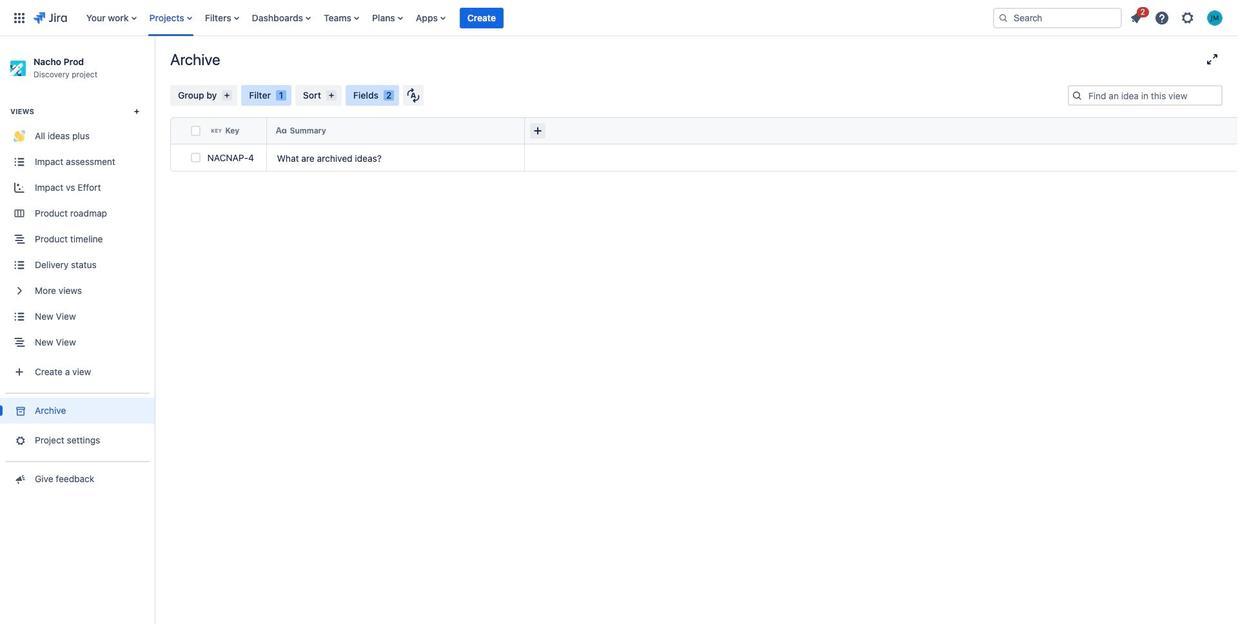 Task type: locate. For each thing, give the bounding box(es) containing it.
jira image
[[34, 10, 67, 25], [34, 10, 67, 25]]

group
[[0, 91, 155, 393]]

search image
[[999, 13, 1009, 23]]

0 horizontal spatial list
[[80, 0, 983, 36]]

jira product discovery navigation element
[[0, 36, 155, 624]]

key image
[[211, 126, 222, 136]]

list item
[[460, 0, 504, 36], [1125, 5, 1150, 28]]

polaris common.ui.field config.add.add more.icon image
[[530, 123, 546, 139]]

list
[[80, 0, 983, 36], [1125, 5, 1231, 29]]

primary element
[[8, 0, 983, 36]]

1 horizontal spatial list
[[1125, 5, 1231, 29]]

0 horizontal spatial list item
[[460, 0, 504, 36]]

list item inside list
[[1125, 5, 1150, 28]]

current project sidebar image
[[141, 52, 169, 77]]

Find an idea in this view field
[[1085, 86, 1222, 105]]

1 horizontal spatial list item
[[1125, 5, 1150, 28]]

summary image
[[276, 126, 286, 136]]

cell
[[170, 117, 188, 145], [525, 117, 686, 145], [525, 145, 686, 172]]

Search field
[[993, 7, 1123, 28]]

:wave: image
[[14, 131, 25, 142]]

:wave: image
[[14, 131, 25, 142]]

None search field
[[993, 7, 1123, 28]]

your profile and settings image
[[1208, 10, 1223, 25]]

appswitcher icon image
[[12, 10, 27, 25]]

banner
[[0, 0, 1239, 36]]



Task type: vqa. For each thing, say whether or not it's contained in the screenshot.
Find an idea in this view FIELD in the right top of the page
yes



Task type: describe. For each thing, give the bounding box(es) containing it.
settings image
[[1181, 10, 1196, 25]]

project settings image
[[13, 434, 26, 447]]

autosave is enabled image
[[407, 88, 420, 103]]

expand image
[[1205, 52, 1221, 67]]

notifications image
[[1129, 10, 1144, 25]]

feedback image
[[13, 473, 26, 486]]

help image
[[1155, 10, 1170, 25]]



